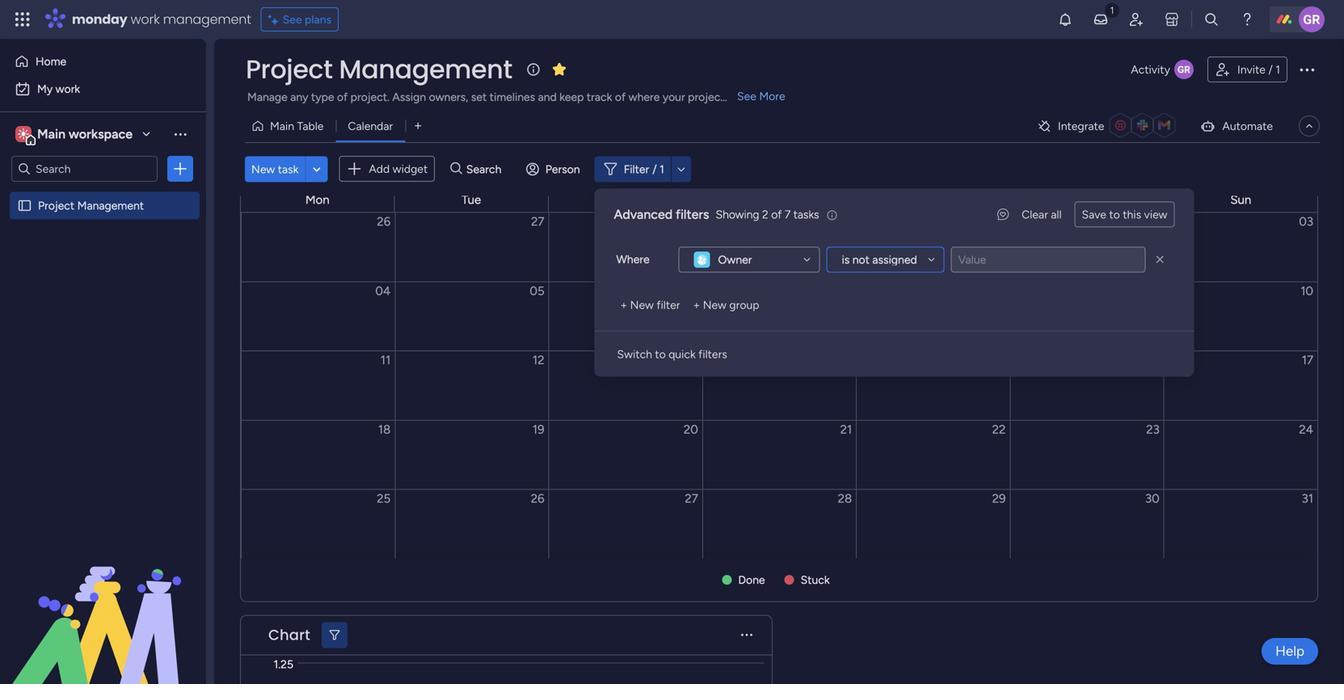 Task type: vqa. For each thing, say whether or not it's contained in the screenshot.
the top Management
yes



Task type: locate. For each thing, give the bounding box(es) containing it.
1 vertical spatial work
[[55, 82, 80, 96]]

option
[[0, 191, 206, 194]]

project management list box
[[0, 189, 206, 438]]

0 vertical spatial management
[[339, 51, 512, 87]]

table
[[297, 119, 324, 133]]

new left filter
[[630, 298, 654, 312]]

plans
[[305, 13, 332, 26]]

1 vertical spatial filters
[[699, 348, 727, 361]]

1 vertical spatial project
[[38, 199, 74, 213]]

1 horizontal spatial of
[[615, 90, 626, 104]]

1 right invite
[[1276, 63, 1280, 76]]

project
[[246, 51, 333, 87], [38, 199, 74, 213]]

0 horizontal spatial /
[[653, 162, 657, 176]]

view
[[1144, 208, 1168, 221]]

filters
[[676, 207, 709, 222], [699, 348, 727, 361]]

to left quick
[[655, 348, 666, 361]]

+
[[620, 298, 627, 312], [693, 298, 700, 312]]

new left group
[[703, 298, 727, 312]]

0 vertical spatial project
[[246, 51, 333, 87]]

filter / 1
[[624, 162, 664, 176]]

1 horizontal spatial work
[[131, 10, 160, 28]]

v2 user feedback image
[[998, 206, 1009, 223]]

see inside button
[[283, 13, 302, 26]]

0 horizontal spatial of
[[337, 90, 348, 104]]

0 vertical spatial work
[[131, 10, 160, 28]]

/ right invite
[[1269, 63, 1273, 76]]

greg robinson image
[[1299, 6, 1325, 32]]

0 horizontal spatial new
[[251, 162, 275, 176]]

work right the my
[[55, 82, 80, 96]]

see more
[[737, 89, 785, 103]]

+ for + new filter
[[620, 298, 627, 312]]

7
[[785, 208, 791, 221]]

Value field
[[951, 247, 1146, 273]]

management
[[339, 51, 512, 87], [77, 199, 144, 213]]

0 vertical spatial to
[[1109, 208, 1120, 221]]

0 horizontal spatial 1
[[660, 162, 664, 176]]

to
[[1109, 208, 1120, 221], [655, 348, 666, 361]]

1 left arrow down icon
[[660, 162, 664, 176]]

+ left filter
[[620, 298, 627, 312]]

tasks
[[794, 208, 819, 221]]

project management down search in workspace field
[[38, 199, 144, 213]]

select product image
[[15, 11, 31, 27]]

activity
[[1131, 63, 1170, 76]]

work for my
[[55, 82, 80, 96]]

1 vertical spatial /
[[653, 162, 657, 176]]

1 vertical spatial management
[[77, 199, 144, 213]]

save to this view button
[[1075, 202, 1175, 228]]

calendar button
[[336, 113, 405, 139]]

1 horizontal spatial 1
[[1276, 63, 1280, 76]]

1 horizontal spatial management
[[339, 51, 512, 87]]

see left more
[[737, 89, 757, 103]]

0 horizontal spatial project management
[[38, 199, 144, 213]]

filter
[[624, 162, 649, 176]]

new task button
[[245, 156, 305, 182]]

1
[[1276, 63, 1280, 76], [660, 162, 664, 176]]

1 for filter / 1
[[660, 162, 664, 176]]

lottie animation element
[[0, 521, 206, 685]]

1 horizontal spatial main
[[270, 119, 294, 133]]

1 horizontal spatial project management
[[246, 51, 512, 87]]

not
[[853, 253, 870, 267]]

and
[[538, 90, 557, 104]]

0 horizontal spatial management
[[77, 199, 144, 213]]

project
[[688, 90, 725, 104]]

assign
[[392, 90, 426, 104]]

+ for + new group
[[693, 298, 700, 312]]

my work
[[37, 82, 80, 96]]

1 + from the left
[[620, 298, 627, 312]]

invite
[[1238, 63, 1266, 76]]

of left the 7 on the top
[[771, 208, 782, 221]]

filters right quick
[[699, 348, 727, 361]]

Chart field
[[264, 625, 314, 646]]

new left task
[[251, 162, 275, 176]]

0 horizontal spatial to
[[655, 348, 666, 361]]

person
[[546, 162, 580, 176]]

notifications image
[[1057, 11, 1073, 27]]

public board image
[[17, 198, 32, 213]]

collapse board header image
[[1303, 120, 1316, 133]]

track
[[587, 90, 612, 104]]

0 horizontal spatial project
[[38, 199, 74, 213]]

project right public board image
[[38, 199, 74, 213]]

invite / 1 button
[[1208, 57, 1288, 82]]

remove sort image
[[1152, 252, 1168, 268]]

work
[[131, 10, 160, 28], [55, 82, 80, 96]]

0 horizontal spatial see
[[283, 13, 302, 26]]

main inside button
[[270, 119, 294, 133]]

manage any type of project. assign owners, set timelines and keep track of where your project stands.
[[247, 90, 763, 104]]

stuck
[[801, 574, 830, 587]]

see
[[283, 13, 302, 26], [737, 89, 757, 103]]

1 horizontal spatial to
[[1109, 208, 1120, 221]]

clear all button
[[1015, 202, 1068, 228]]

help
[[1276, 643, 1305, 660]]

main workspace
[[37, 127, 133, 142]]

workspace selection element
[[15, 124, 135, 146]]

options image
[[172, 161, 188, 177]]

main down the my
[[37, 127, 66, 142]]

1 horizontal spatial new
[[630, 298, 654, 312]]

clear all
[[1022, 208, 1062, 221]]

home
[[36, 55, 66, 68]]

switch to quick filters
[[617, 348, 727, 361]]

project management inside list box
[[38, 199, 144, 213]]

2 horizontal spatial of
[[771, 208, 782, 221]]

is not assigned
[[842, 253, 917, 267]]

filters left showing
[[676, 207, 709, 222]]

main table button
[[245, 113, 336, 139]]

group
[[729, 298, 759, 312]]

0 vertical spatial /
[[1269, 63, 1273, 76]]

all
[[1051, 208, 1062, 221]]

management down search in workspace field
[[77, 199, 144, 213]]

save to this view
[[1082, 208, 1168, 221]]

new for + new group
[[703, 298, 727, 312]]

/ right filter
[[653, 162, 657, 176]]

main for main table
[[270, 119, 294, 133]]

Search field
[[462, 158, 511, 180]]

work right monday
[[131, 10, 160, 28]]

chart
[[268, 625, 310, 646]]

help button
[[1262, 639, 1318, 665]]

2 workspace image from the left
[[18, 125, 29, 143]]

1 vertical spatial to
[[655, 348, 666, 361]]

1 vertical spatial 1
[[660, 162, 664, 176]]

home link
[[10, 49, 196, 74]]

show board description image
[[524, 61, 543, 78]]

+ right filter
[[693, 298, 700, 312]]

0 horizontal spatial main
[[37, 127, 66, 142]]

Search in workspace field
[[34, 160, 135, 178]]

wed
[[613, 193, 638, 207]]

1 horizontal spatial /
[[1269, 63, 1273, 76]]

0 vertical spatial filters
[[676, 207, 709, 222]]

/ for filter
[[653, 162, 657, 176]]

monday marketplace image
[[1164, 11, 1180, 27]]

0 vertical spatial 1
[[1276, 63, 1280, 76]]

2 horizontal spatial new
[[703, 298, 727, 312]]

sun
[[1231, 193, 1252, 207]]

to left 'this'
[[1109, 208, 1120, 221]]

of right track
[[615, 90, 626, 104]]

work inside option
[[55, 82, 80, 96]]

to for switch
[[655, 348, 666, 361]]

project up any
[[246, 51, 333, 87]]

see plans button
[[261, 7, 339, 32]]

clear
[[1022, 208, 1048, 221]]

1 vertical spatial see
[[737, 89, 757, 103]]

management
[[163, 10, 251, 28]]

main left table
[[270, 119, 294, 133]]

1 vertical spatial project management
[[38, 199, 144, 213]]

more dots image
[[741, 630, 753, 642]]

of right type
[[337, 90, 348, 104]]

1 inside "button"
[[1276, 63, 1280, 76]]

0 horizontal spatial work
[[55, 82, 80, 96]]

1 horizontal spatial see
[[737, 89, 757, 103]]

my
[[37, 82, 53, 96]]

2
[[762, 208, 768, 221]]

1 horizontal spatial +
[[693, 298, 700, 312]]

/ inside "button"
[[1269, 63, 1273, 76]]

0 horizontal spatial +
[[620, 298, 627, 312]]

new
[[251, 162, 275, 176], [630, 298, 654, 312], [703, 298, 727, 312]]

project management up "project."
[[246, 51, 512, 87]]

add widget
[[369, 162, 428, 176]]

0 vertical spatial see
[[283, 13, 302, 26]]

/
[[1269, 63, 1273, 76], [653, 162, 657, 176]]

+ new filter button
[[614, 292, 687, 318]]

2 + from the left
[[693, 298, 700, 312]]

workspace image
[[15, 125, 32, 143], [18, 125, 29, 143]]

see left plans
[[283, 13, 302, 26]]

main inside 'workspace selection' element
[[37, 127, 66, 142]]

workspace
[[69, 127, 133, 142]]

management up assign
[[339, 51, 512, 87]]



Task type: describe. For each thing, give the bounding box(es) containing it.
where
[[616, 253, 650, 266]]

this
[[1123, 208, 1141, 221]]

my work option
[[10, 76, 196, 102]]

see more link
[[736, 88, 787, 104]]

main for main workspace
[[37, 127, 66, 142]]

1 image
[[1105, 1, 1120, 19]]

to for save
[[1109, 208, 1120, 221]]

more
[[759, 89, 785, 103]]

arrow down image
[[672, 159, 691, 179]]

add view image
[[415, 120, 421, 132]]

options image
[[1297, 60, 1317, 79]]

filter
[[657, 298, 680, 312]]

see for see plans
[[283, 13, 302, 26]]

widget
[[393, 162, 428, 176]]

add
[[369, 162, 390, 176]]

+ new group
[[693, 298, 759, 312]]

1 workspace image from the left
[[15, 125, 32, 143]]

filters inside button
[[699, 348, 727, 361]]

save
[[1082, 208, 1107, 221]]

main table
[[270, 119, 324, 133]]

1 horizontal spatial project
[[246, 51, 333, 87]]

owners,
[[429, 90, 468, 104]]

lottie animation image
[[0, 521, 206, 685]]

0 vertical spatial project management
[[246, 51, 512, 87]]

monday work management
[[72, 10, 251, 28]]

owner
[[718, 253, 752, 267]]

update feed image
[[1093, 11, 1109, 27]]

stands.
[[728, 90, 763, 104]]

advanced
[[614, 207, 673, 222]]

angle down image
[[313, 163, 321, 175]]

project inside list box
[[38, 199, 74, 213]]

done
[[738, 574, 765, 587]]

work for monday
[[131, 10, 160, 28]]

new for + new filter
[[630, 298, 654, 312]]

new inside button
[[251, 162, 275, 176]]

advanced filters showing 2 of 7 tasks
[[614, 207, 819, 222]]

activity button
[[1125, 57, 1201, 82]]

where
[[629, 90, 660, 104]]

monday
[[72, 10, 127, 28]]

see for see more
[[737, 89, 757, 103]]

task
[[278, 162, 299, 176]]

automate button
[[1193, 113, 1280, 139]]

/ for invite
[[1269, 63, 1273, 76]]

remove from favorites image
[[551, 61, 567, 77]]

sat
[[1078, 193, 1096, 207]]

quick
[[669, 348, 696, 361]]

integrate
[[1058, 119, 1105, 133]]

person button
[[520, 156, 590, 182]]

automate
[[1223, 119, 1273, 133]]

invite / 1
[[1238, 63, 1280, 76]]

keep
[[560, 90, 584, 104]]

Project Management field
[[242, 51, 516, 87]]

1 for invite / 1
[[1276, 63, 1280, 76]]

new task
[[251, 162, 299, 176]]

home option
[[10, 49, 196, 74]]

of inside advanced filters showing 2 of 7 tasks
[[771, 208, 782, 221]]

integrate button
[[1031, 109, 1187, 143]]

switch
[[617, 348, 652, 361]]

calendar
[[348, 119, 393, 133]]

v2 search image
[[450, 160, 462, 178]]

management inside list box
[[77, 199, 144, 213]]

+ new filter
[[620, 298, 680, 312]]

tue
[[462, 193, 481, 207]]

+ new group button
[[687, 292, 766, 318]]

invite members image
[[1128, 11, 1145, 27]]

mon
[[305, 193, 329, 207]]

is
[[842, 253, 850, 267]]

showing
[[716, 208, 759, 221]]

thu
[[769, 193, 789, 207]]

project.
[[351, 90, 390, 104]]

add widget button
[[339, 156, 435, 182]]

manage
[[247, 90, 288, 104]]

timelines
[[490, 90, 535, 104]]

type
[[311, 90, 334, 104]]

see plans
[[283, 13, 332, 26]]

any
[[290, 90, 308, 104]]

switch to quick filters button
[[611, 342, 734, 367]]

search everything image
[[1204, 11, 1220, 27]]

main workspace button
[[11, 120, 158, 148]]

workspace options image
[[172, 126, 188, 142]]

help image
[[1239, 11, 1255, 27]]

your
[[663, 90, 685, 104]]

set
[[471, 90, 487, 104]]

my work link
[[10, 76, 196, 102]]

assigned
[[873, 253, 917, 267]]



